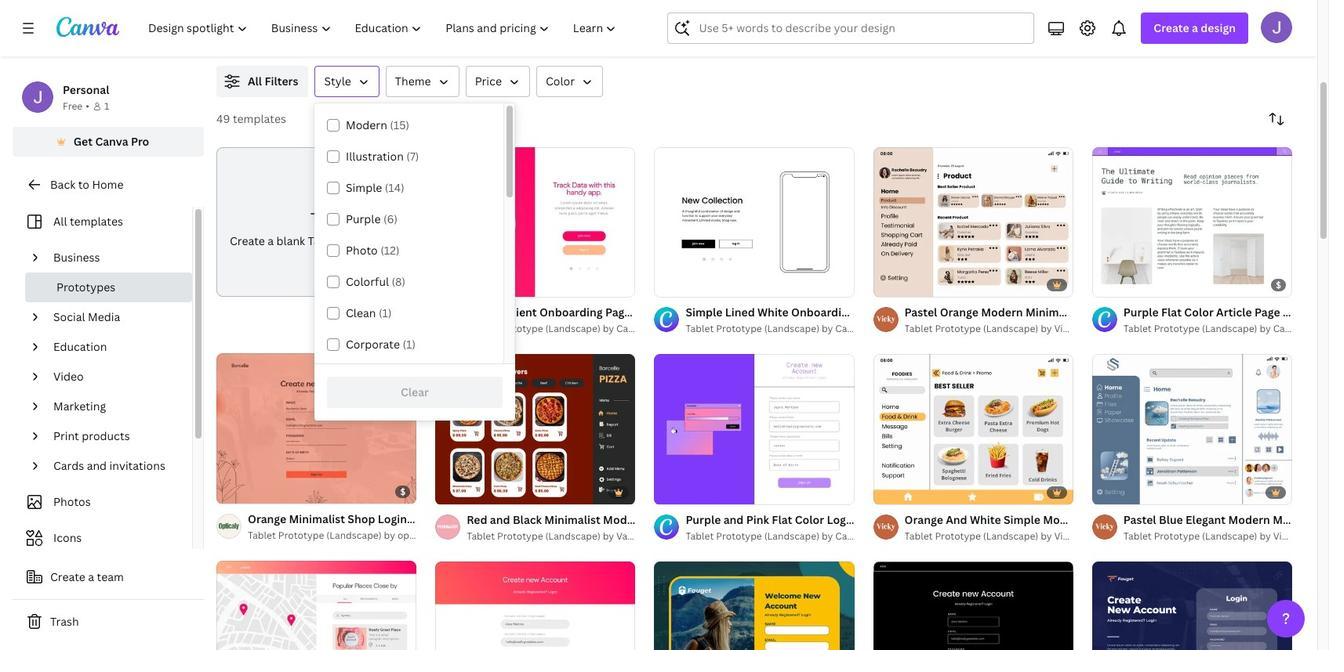 Task type: vqa. For each thing, say whether or not it's contained in the screenshot.


Task type: describe. For each thing, give the bounding box(es) containing it.
minimalist
[[1026, 305, 1082, 320]]

tabl
[[1307, 513, 1329, 528]]

color inside purple flat color article page simple ta tablet prototype (landscape) by canva creati
[[1185, 305, 1214, 320]]

create a team button
[[13, 562, 204, 594]]

corporate
[[346, 337, 400, 352]]

(8)
[[392, 274, 406, 289]]

all filters
[[248, 74, 298, 89]]

design
[[1201, 20, 1236, 35]]

templates for 49 templates
[[233, 111, 286, 126]]

tablet prototype (landscape) by canva creative studio link for vaninaarf
[[467, 322, 717, 338]]

simple inside purple flat color article page simple ta tablet prototype (landscape) by canva creati
[[1283, 305, 1320, 320]]

trash link
[[13, 607, 204, 638]]

theme
[[395, 74, 431, 89]]

Sort by button
[[1261, 104, 1292, 135]]

49 templates
[[216, 111, 286, 126]]

tablet prototype (landscape) by vicky design link up simple lined black login page wireframe tablet ui prototype image
[[905, 529, 1111, 545]]

page inside "red gradient onboarding page simple tablet ui prototype tablet prototype (landscape) by canva creative studio"
[[605, 305, 631, 320]]

filters
[[265, 74, 298, 89]]

back to home
[[50, 177, 124, 192]]

free •
[[63, 100, 89, 113]]

(landscape) inside purple flat color article page simple ta tablet prototype (landscape) by canva creati
[[1202, 323, 1258, 336]]

photo
[[346, 243, 378, 258]]

orange
[[940, 305, 979, 320]]

color button
[[536, 66, 603, 97]]

red gradient login page simple tablet ui prototype image
[[435, 562, 636, 651]]

and
[[87, 459, 107, 474]]

tablet prototype (landscape) by vicky design link for blue
[[1124, 529, 1329, 545]]

clean (1)
[[346, 306, 392, 321]]

all templates link
[[22, 207, 183, 237]]

design inside pastel blue elegant modern music tabl tablet prototype (landscape) by vicky design
[[1300, 530, 1329, 543]]

photos link
[[22, 488, 183, 518]]

tablet inside pastel blue elegant modern music tabl tablet prototype (landscape) by vicky design
[[1124, 530, 1152, 543]]

color inside button
[[546, 74, 575, 89]]

colorful (8)
[[346, 274, 406, 289]]

pastel blue elegant modern music tabl tablet prototype (landscape) by vicky design
[[1124, 513, 1329, 543]]

tablet prototype (landscape) by canva creative studio link for canva
[[686, 322, 936, 338]]

elegant
[[1186, 513, 1226, 528]]

(landscape) inside pastel blue elegant modern music tabl tablet prototype (landscape) by vicky design
[[1202, 530, 1258, 543]]

all filters button
[[216, 66, 309, 97]]

prototypes
[[56, 280, 115, 295]]

vicky inside 'pastel orange modern minimalist product tablet prototype tablet prototype (landscape) by vicky design'
[[1054, 323, 1078, 336]]

tablet inside "link"
[[248, 529, 276, 543]]

cards and invitations link
[[47, 452, 183, 482]]

print
[[53, 429, 79, 444]]

1 for 1 of 3
[[227, 485, 232, 497]]

(1) for corporate (1)
[[403, 337, 416, 352]]

home
[[92, 177, 124, 192]]

business link
[[47, 243, 183, 273]]

marketing link
[[47, 392, 183, 422]]

pastel orange modern minimalist product tablet prototype link
[[905, 305, 1220, 322]]

print products link
[[47, 422, 183, 452]]

article
[[1216, 305, 1252, 320]]

templates for all templates
[[70, 214, 123, 229]]

create a blank tablet prototype (landscape) link
[[216, 147, 464, 298]]

blank
[[276, 233, 305, 248]]

(6)
[[383, 212, 398, 227]]

(landscape) inside "link"
[[326, 529, 382, 543]]

tablet inside purple flat color article page simple ta tablet prototype (landscape) by canva creati
[[1124, 323, 1152, 336]]

canva inside "red gradient onboarding page simple tablet ui prototype tablet prototype (landscape) by canva creative studio"
[[617, 323, 645, 336]]

all for all templates
[[53, 214, 67, 229]]

to
[[78, 177, 89, 192]]

purple flat color article page simple tablet ui prototype image
[[1092, 147, 1292, 298]]

social media link
[[47, 303, 183, 333]]

pastel blue elegant modern music tablet prototype image
[[1092, 355, 1292, 505]]

education
[[53, 340, 107, 354]]

modern inside pastel blue elegant modern music tabl tablet prototype (landscape) by vicky design
[[1229, 513, 1270, 528]]

get canva pro button
[[13, 127, 204, 157]]

prototype down ui
[[716, 323, 762, 336]]

tablet prototype (landscape) by canva creati link
[[1124, 322, 1329, 338]]

a for design
[[1192, 20, 1198, 35]]

49
[[216, 111, 230, 126]]

theme button
[[386, 66, 459, 97]]

blue modern transport login page wireframe tablet ui prototype image
[[1092, 562, 1292, 651]]

tablet prototype (landscape) by vaninaarf
[[467, 530, 660, 543]]

back to home link
[[13, 169, 204, 201]]

marketing
[[53, 399, 106, 414]]

back
[[50, 177, 75, 192]]

by inside the tablet prototype (landscape) by opticaly "link"
[[384, 529, 395, 543]]

by inside "red gradient onboarding page simple tablet ui prototype tablet prototype (landscape) by canva creative studio"
[[603, 323, 614, 336]]

0 horizontal spatial modern
[[346, 118, 387, 133]]

by inside 'pastel orange modern minimalist product tablet prototype tablet prototype (landscape) by vicky design'
[[1041, 323, 1052, 336]]

tablet prototype (landscape) by opticaly link
[[248, 528, 434, 544]]

photos
[[53, 495, 91, 510]]

icons
[[53, 531, 82, 546]]

red gradient map page simple tablet ui prototype image
[[216, 561, 417, 651]]

clear button
[[327, 377, 503, 409]]

1 tablet prototype (landscape) by canva creative studio from the top
[[686, 323, 936, 336]]

price
[[475, 74, 502, 89]]

create a blank tablet prototype (landscape)
[[230, 233, 464, 248]]

red gradient onboarding page simple tablet ui prototype link
[[467, 305, 777, 322]]

2 tablet prototype (landscape) by canva creative studio from the top
[[686, 530, 936, 543]]

clean
[[346, 306, 376, 321]]

print products
[[53, 429, 130, 444]]

Search search field
[[699, 13, 1025, 43]]

product
[[1084, 305, 1127, 320]]

simple lined black login page wireframe tablet ui prototype image
[[873, 562, 1074, 651]]

jacob simon image
[[1261, 12, 1292, 43]]

pastel for pastel blue elegant modern music tabl
[[1124, 513, 1156, 528]]

icons link
[[22, 524, 183, 554]]

free
[[63, 100, 83, 113]]

•
[[86, 100, 89, 113]]

get
[[73, 134, 93, 149]]

purple and pink flat color login page simple tablet ui prototype image
[[654, 355, 855, 505]]

ui
[[709, 305, 721, 320]]

prototype up tablet prototype (landscape) by canva creati "link"
[[1166, 305, 1220, 320]]

style
[[324, 74, 351, 89]]

orange and white simple modern food delivery tablet prototype image
[[873, 355, 1074, 505]]

create for create a team
[[50, 570, 85, 585]]

business
[[53, 250, 100, 265]]

canva inside "button"
[[95, 134, 128, 149]]

0 horizontal spatial simple
[[346, 180, 382, 195]]

tablet prototype (landscape) by vicky design
[[905, 530, 1111, 543]]

get canva pro
[[73, 134, 149, 149]]

1 of 3 link
[[216, 354, 417, 504]]

onboarding
[[540, 305, 603, 320]]

blue
[[1159, 513, 1183, 528]]

video link
[[47, 362, 183, 392]]

social
[[53, 310, 85, 325]]

$ for tablet prototype (landscape) by canva creati
[[1276, 280, 1281, 291]]

simple lined white onboarding page wireframe tablet ui prototype image
[[654, 147, 855, 298]]

1 for 1
[[104, 100, 109, 113]]



Task type: locate. For each thing, give the bounding box(es) containing it.
0 vertical spatial pastel
[[905, 305, 937, 320]]

1 vertical spatial all
[[53, 214, 67, 229]]

create a team
[[50, 570, 124, 585]]

2 horizontal spatial modern
[[1229, 513, 1270, 528]]

purple for purple flat color article page simple ta tablet prototype (landscape) by canva creati
[[1124, 305, 1159, 320]]

top level navigation element
[[138, 13, 630, 44]]

red gradient onboarding page simple tablet ui prototype image
[[435, 147, 636, 298]]

pastel orange modern minimalist product tablet prototype image
[[873, 147, 1074, 298]]

tablet prototype (landscape) by vaninaarf link
[[467, 529, 660, 545]]

prototype down the orange
[[935, 323, 981, 336]]

2 vertical spatial modern
[[1229, 513, 1270, 528]]

prototype inside "link"
[[278, 529, 324, 543]]

simple left ui
[[633, 305, 670, 320]]

red and black minimalist modern menu order pizza tablet mockup image
[[435, 355, 636, 505]]

simple (14)
[[346, 180, 404, 195]]

prototype down blue on the right bottom of page
[[1154, 530, 1200, 543]]

0 horizontal spatial 1
[[104, 100, 109, 113]]

0 horizontal spatial (1)
[[379, 306, 392, 321]]

pastel orange modern minimalist product tablet prototype tablet prototype (landscape) by vicky design
[[905, 305, 1220, 336]]

0 vertical spatial create
[[1154, 20, 1190, 35]]

all inside button
[[248, 74, 262, 89]]

purple flat color article page simple ta tablet prototype (landscape) by canva creati
[[1124, 305, 1329, 336]]

a left blank
[[268, 233, 274, 248]]

by inside pastel blue elegant modern music tabl tablet prototype (landscape) by vicky design
[[1260, 530, 1271, 543]]

modern right the orange
[[981, 305, 1023, 320]]

page inside purple flat color article page simple ta tablet prototype (landscape) by canva creati
[[1255, 305, 1280, 320]]

0 horizontal spatial purple
[[346, 212, 381, 227]]

2 horizontal spatial simple
[[1283, 305, 1320, 320]]

a inside dropdown button
[[1192, 20, 1198, 35]]

pastel left blue on the right bottom of page
[[1124, 513, 1156, 528]]

creative inside "red gradient onboarding page simple tablet ui prototype tablet prototype (landscape) by canva creative studio"
[[647, 323, 685, 336]]

gradient
[[490, 305, 537, 320]]

create inside button
[[50, 570, 85, 585]]

pastel inside pastel blue elegant modern music tabl tablet prototype (landscape) by vicky design
[[1124, 513, 1156, 528]]

(1) right corporate on the bottom
[[403, 337, 416, 352]]

0 vertical spatial tablet prototype (landscape) by canva creative studio
[[686, 323, 936, 336]]

1 inside 1 of 3 link
[[227, 485, 232, 497]]

1 horizontal spatial simple
[[633, 305, 670, 320]]

$ up purple flat color article page simple ta link
[[1276, 280, 1281, 291]]

all for all filters
[[248, 74, 262, 89]]

0 horizontal spatial create
[[50, 570, 85, 585]]

1 vertical spatial pastel
[[1124, 513, 1156, 528]]

0 horizontal spatial page
[[605, 305, 631, 320]]

1 horizontal spatial 1
[[227, 485, 232, 497]]

of
[[234, 485, 243, 497]]

$ up opticaly
[[400, 486, 406, 498]]

pastel left the orange
[[905, 305, 937, 320]]

prototype
[[343, 233, 397, 248], [723, 305, 777, 320], [1166, 305, 1220, 320], [497, 323, 543, 336], [716, 323, 762, 336], [935, 323, 981, 336], [1154, 323, 1200, 336], [278, 529, 324, 543], [497, 530, 543, 543], [716, 530, 762, 543], [935, 530, 981, 543], [1154, 530, 1200, 543]]

0 vertical spatial 1
[[104, 100, 109, 113]]

(landscape) inside "red gradient onboarding page simple tablet ui prototype tablet prototype (landscape) by canva creative studio"
[[545, 323, 601, 336]]

creative
[[647, 323, 685, 336], [866, 323, 904, 336], [866, 530, 904, 543]]

style button
[[315, 66, 379, 97]]

simple inside "red gradient onboarding page simple tablet ui prototype tablet prototype (landscape) by canva creative studio"
[[633, 305, 670, 320]]

0 vertical spatial a
[[1192, 20, 1198, 35]]

0 vertical spatial purple
[[346, 212, 381, 227]]

0 vertical spatial (1)
[[379, 306, 392, 321]]

1 left of
[[227, 485, 232, 497]]

a left design
[[1192, 20, 1198, 35]]

pastel
[[905, 305, 937, 320], [1124, 513, 1156, 528]]

flat
[[1162, 305, 1182, 320]]

1 horizontal spatial purple
[[1124, 305, 1159, 320]]

1 right the •
[[104, 100, 109, 113]]

tablet prototype (landscape) by vicky design link
[[905, 322, 1111, 338], [905, 529, 1111, 545], [1124, 529, 1329, 545]]

purple up create a blank tablet prototype (landscape)
[[346, 212, 381, 227]]

0 vertical spatial modern
[[346, 118, 387, 133]]

1 vertical spatial templates
[[70, 214, 123, 229]]

tablet prototype (landscape) by vicky design link down minimalist
[[905, 322, 1111, 338]]

prototype up simple lined black login page wireframe tablet ui prototype image
[[935, 530, 981, 543]]

a for team
[[88, 570, 94, 585]]

1 horizontal spatial page
[[1255, 305, 1280, 320]]

modern inside 'pastel orange modern minimalist product tablet prototype tablet prototype (landscape) by vicky design'
[[981, 305, 1023, 320]]

purple
[[346, 212, 381, 227], [1124, 305, 1159, 320]]

by inside "tablet prototype (landscape) by vaninaarf" 'link'
[[603, 530, 614, 543]]

1 vertical spatial a
[[268, 233, 274, 248]]

colorful
[[346, 274, 389, 289]]

1 page from the left
[[605, 305, 631, 320]]

0 vertical spatial templates
[[233, 111, 286, 126]]

color right 'price' button on the top left
[[546, 74, 575, 89]]

a left team
[[88, 570, 94, 585]]

design inside 'pastel orange modern minimalist product tablet prototype tablet prototype (landscape) by vicky design'
[[1081, 323, 1111, 336]]

purple left flat at the top right of page
[[1124, 305, 1159, 320]]

1 vertical spatial $
[[400, 486, 406, 498]]

1 vertical spatial purple
[[1124, 305, 1159, 320]]

illustration (7)
[[346, 149, 419, 164]]

red gradient onboarding page simple tablet ui prototype tablet prototype (landscape) by canva creative studio
[[467, 305, 777, 336]]

media
[[88, 310, 120, 325]]

vaninaarf
[[617, 530, 660, 543]]

(15)
[[390, 118, 409, 133]]

1 vertical spatial 1
[[227, 485, 232, 497]]

creati
[[1304, 323, 1329, 336]]

simple
[[346, 180, 382, 195], [633, 305, 670, 320], [1283, 305, 1320, 320]]

modern
[[346, 118, 387, 133], [981, 305, 1023, 320], [1229, 513, 1270, 528]]

2 vertical spatial create
[[50, 570, 85, 585]]

$
[[1276, 280, 1281, 291], [400, 486, 406, 498]]

$ for tablet prototype (landscape) by opticaly
[[400, 486, 406, 498]]

personal
[[63, 82, 109, 97]]

create down icons
[[50, 570, 85, 585]]

tablet prototype templates image
[[958, 0, 1292, 47]]

orange minimalist shop login page wireframe tablet ui prototype image
[[216, 354, 417, 504]]

vicky inside pastel blue elegant modern music tabl tablet prototype (landscape) by vicky design
[[1273, 530, 1297, 543]]

page right onboarding
[[605, 305, 631, 320]]

1 vertical spatial create
[[230, 233, 265, 248]]

0 horizontal spatial a
[[88, 570, 94, 585]]

2 horizontal spatial create
[[1154, 20, 1190, 35]]

1 vertical spatial modern
[[981, 305, 1023, 320]]

2 horizontal spatial a
[[1192, 20, 1198, 35]]

education link
[[47, 333, 183, 362]]

tablet prototype (landscape) by canva creative studio link
[[467, 322, 717, 338], [686, 322, 936, 338], [686, 529, 936, 545]]

prototype down flat at the top right of page
[[1154, 323, 1200, 336]]

templates right "49"
[[233, 111, 286, 126]]

opticaly
[[398, 529, 434, 543]]

simple left '(14)' in the left top of the page
[[346, 180, 382, 195]]

tablet prototype (landscape) by vicky design link down elegant
[[1124, 529, 1329, 545]]

a inside 'link'
[[268, 233, 274, 248]]

2 page from the left
[[1255, 305, 1280, 320]]

simple up creati
[[1283, 305, 1320, 320]]

pastel inside 'pastel orange modern minimalist product tablet prototype tablet prototype (landscape) by vicky design'
[[905, 305, 937, 320]]

vicky
[[1054, 323, 1078, 336], [1054, 530, 1078, 543], [1273, 530, 1297, 543]]

1 horizontal spatial create
[[230, 233, 265, 248]]

studio inside "red gradient onboarding page simple tablet ui prototype tablet prototype (landscape) by canva creative studio"
[[687, 323, 717, 336]]

purple (6)
[[346, 212, 398, 227]]

0 horizontal spatial color
[[546, 74, 575, 89]]

1 horizontal spatial templates
[[233, 111, 286, 126]]

a
[[1192, 20, 1198, 35], [268, 233, 274, 248], [88, 570, 94, 585]]

corporate (1)
[[346, 337, 416, 352]]

create inside 'link'
[[230, 233, 265, 248]]

0 vertical spatial $
[[1276, 280, 1281, 291]]

all down back
[[53, 214, 67, 229]]

purple for purple (6)
[[346, 212, 381, 227]]

create inside dropdown button
[[1154, 20, 1190, 35]]

0 vertical spatial all
[[248, 74, 262, 89]]

0 horizontal spatial templates
[[70, 214, 123, 229]]

1 horizontal spatial modern
[[981, 305, 1023, 320]]

pro
[[131, 134, 149, 149]]

1 of 3
[[227, 485, 250, 497]]

1 horizontal spatial color
[[1185, 305, 1214, 320]]

0 horizontal spatial all
[[53, 214, 67, 229]]

None search field
[[668, 13, 1035, 44]]

1 horizontal spatial pastel
[[1124, 513, 1156, 528]]

1 vertical spatial (1)
[[403, 337, 416, 352]]

prototype up "red gradient login page simple tablet ui prototype" image
[[497, 530, 543, 543]]

illustration
[[346, 149, 404, 164]]

by inside purple flat color article page simple ta tablet prototype (landscape) by canva creati
[[1260, 323, 1271, 336]]

0 horizontal spatial $
[[400, 486, 406, 498]]

(1) for clean (1)
[[379, 306, 392, 321]]

all left filters
[[248, 74, 262, 89]]

tablet prototype (landscape) by vicky design link for orange
[[905, 322, 1111, 338]]

create for create a blank tablet prototype (landscape)
[[230, 233, 265, 248]]

1 horizontal spatial all
[[248, 74, 262, 89]]

create a design
[[1154, 20, 1236, 35]]

canva
[[95, 134, 128, 149], [617, 323, 645, 336], [835, 323, 864, 336], [1273, 323, 1302, 336], [835, 530, 864, 543]]

1 vertical spatial tablet prototype (landscape) by canva creative studio
[[686, 530, 936, 543]]

prototype inside purple flat color article page simple ta tablet prototype (landscape) by canva creati
[[1154, 323, 1200, 336]]

page right article
[[1255, 305, 1280, 320]]

tablet prototype (landscape) by opticaly
[[248, 529, 434, 543]]

photo (12)
[[346, 243, 400, 258]]

0 vertical spatial color
[[546, 74, 575, 89]]

prototype down gradient
[[497, 323, 543, 336]]

create left blank
[[230, 233, 265, 248]]

(1) right the clean
[[379, 306, 392, 321]]

(landscape)
[[400, 233, 464, 248], [545, 323, 601, 336], [764, 323, 820, 336], [983, 323, 1039, 336], [1202, 323, 1258, 336], [326, 529, 382, 543], [545, 530, 601, 543], [764, 530, 820, 543], [983, 530, 1039, 543], [1202, 530, 1258, 543]]

2 vertical spatial a
[[88, 570, 94, 585]]

video
[[53, 369, 84, 384]]

create for create a design
[[1154, 20, 1190, 35]]

cards
[[53, 459, 84, 474]]

1 vertical spatial color
[[1185, 305, 1214, 320]]

prototype up green and yellow modern simple travel login page wireframe tablet prototype image
[[716, 530, 762, 543]]

modern (15)
[[346, 118, 409, 133]]

(14)
[[385, 180, 404, 195]]

prototype right ui
[[723, 305, 777, 320]]

prototype down purple (6)
[[343, 233, 397, 248]]

1 horizontal spatial $
[[1276, 280, 1281, 291]]

trash
[[50, 615, 79, 630]]

create left design
[[1154, 20, 1190, 35]]

all
[[248, 74, 262, 89], [53, 214, 67, 229]]

a inside button
[[88, 570, 94, 585]]

pastel blue elegant modern music tabl link
[[1124, 512, 1329, 529]]

prototype up the red gradient map page simple tablet ui prototype image
[[278, 529, 324, 543]]

templates down back to home
[[70, 214, 123, 229]]

(12)
[[381, 243, 400, 258]]

clear
[[401, 385, 429, 400]]

create a blank tablet prototype (landscape) element
[[216, 147, 464, 298]]

team
[[97, 570, 124, 585]]

color
[[546, 74, 575, 89], [1185, 305, 1214, 320]]

a for blank
[[268, 233, 274, 248]]

products
[[82, 429, 130, 444]]

design
[[1081, 323, 1111, 336], [1081, 530, 1111, 543], [1300, 530, 1329, 543]]

pastel for pastel orange modern minimalist product tablet prototype
[[905, 305, 937, 320]]

prototype inside pastel blue elegant modern music tabl tablet prototype (landscape) by vicky design
[[1154, 530, 1200, 543]]

color right flat at the top right of page
[[1185, 305, 1214, 320]]

1 horizontal spatial (1)
[[403, 337, 416, 352]]

canva inside purple flat color article page simple ta tablet prototype (landscape) by canva creati
[[1273, 323, 1302, 336]]

tablet
[[308, 233, 341, 248], [673, 305, 706, 320], [1130, 305, 1163, 320], [467, 323, 495, 336], [686, 323, 714, 336], [905, 323, 933, 336], [1124, 323, 1152, 336], [248, 529, 276, 543], [467, 530, 495, 543], [686, 530, 714, 543], [905, 530, 933, 543], [1124, 530, 1152, 543]]

social media
[[53, 310, 120, 325]]

page
[[605, 305, 631, 320], [1255, 305, 1280, 320]]

invitations
[[109, 459, 165, 474]]

0 horizontal spatial pastel
[[905, 305, 937, 320]]

modern up illustration
[[346, 118, 387, 133]]

purple inside purple flat color article page simple ta tablet prototype (landscape) by canva creati
[[1124, 305, 1159, 320]]

(landscape) inside 'pastel orange modern minimalist product tablet prototype tablet prototype (landscape) by vicky design'
[[983, 323, 1039, 336]]

music
[[1273, 513, 1305, 528]]

green and yellow modern simple travel login page wireframe tablet prototype image
[[654, 562, 855, 651]]

1 horizontal spatial a
[[268, 233, 274, 248]]

red
[[467, 305, 487, 320]]

modern left the music
[[1229, 513, 1270, 528]]



